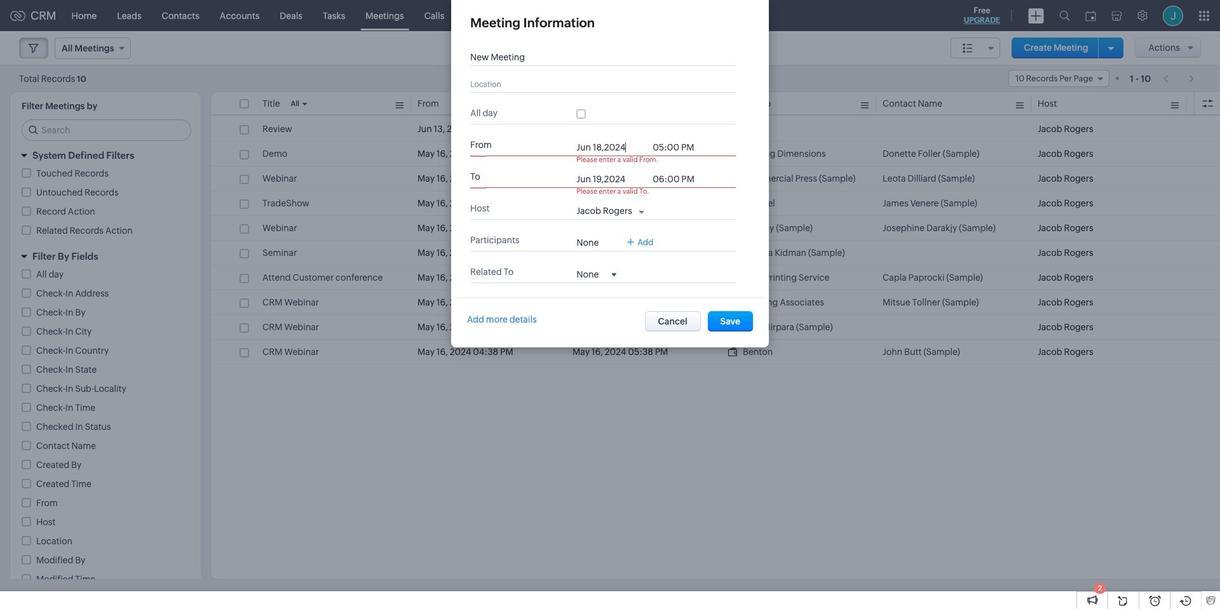 Task type: locate. For each thing, give the bounding box(es) containing it.
row group
[[211, 117, 1221, 365]]

search image
[[1060, 10, 1071, 21]]

calendar image
[[1086, 10, 1097, 21]]

mmm d, yyyy text field
[[577, 174, 647, 184]]

Search text field
[[22, 120, 191, 141]]

navigation
[[1158, 69, 1202, 88]]

create menu element
[[1021, 0, 1052, 31]]

None field
[[577, 269, 617, 280]]

None button
[[645, 312, 701, 332], [708, 312, 754, 332], [645, 312, 701, 332], [708, 312, 754, 332]]



Task type: describe. For each thing, give the bounding box(es) containing it.
logo image
[[10, 10, 25, 21]]

mmm d, yyyy text field
[[577, 142, 647, 153]]

profile element
[[1156, 0, 1192, 31]]

create menu image
[[1029, 8, 1045, 23]]

hh:mm a text field
[[653, 174, 704, 184]]

hh:mm a text field
[[653, 142, 704, 153]]

profile image
[[1164, 5, 1184, 26]]

Location text field
[[471, 79, 725, 89]]

search element
[[1052, 0, 1078, 31]]

Title text field
[[471, 52, 725, 62]]



Task type: vqa. For each thing, say whether or not it's contained in the screenshot.
seminar
no



